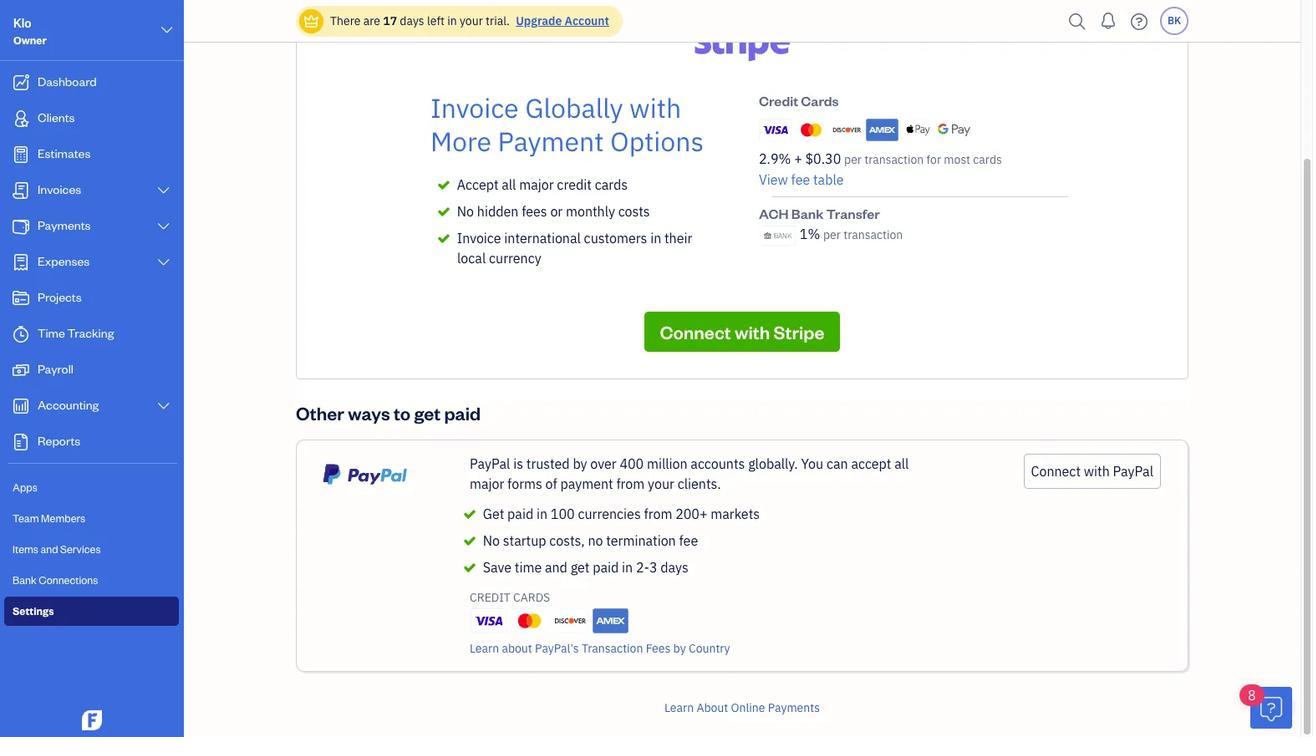 Task type: locate. For each thing, give the bounding box(es) containing it.
0 vertical spatial days
[[400, 13, 424, 28]]

with
[[630, 90, 681, 125], [735, 320, 770, 344], [1084, 463, 1110, 480]]

dashboard link
[[4, 66, 179, 100]]

in left the their
[[651, 230, 662, 247]]

in inside invoice international customers in their local currency
[[651, 230, 662, 247]]

2 horizontal spatial with
[[1084, 463, 1110, 480]]

there are 17 days left in your trial. upgrade account
[[330, 13, 609, 28]]

invoice up accept
[[431, 90, 519, 125]]

1 vertical spatial connect
[[1031, 463, 1081, 480]]

1 vertical spatial chevron large down image
[[156, 220, 171, 233]]

can
[[827, 456, 848, 472]]

0 vertical spatial with
[[630, 90, 681, 125]]

0 horizontal spatial by
[[573, 456, 587, 472]]

0 horizontal spatial all
[[502, 176, 516, 193]]

0 vertical spatial visa image
[[759, 119, 792, 141]]

no down accept
[[457, 203, 474, 220]]

all right accept
[[895, 456, 909, 472]]

visa image up 2.9%
[[759, 119, 792, 141]]

items
[[13, 543, 38, 556]]

team members link
[[4, 504, 179, 533]]

2 vertical spatial with
[[1084, 463, 1110, 480]]

visa image for credit cards
[[471, 609, 507, 633]]

termination
[[606, 533, 676, 549]]

learn
[[470, 641, 499, 656], [665, 700, 694, 715]]

credit
[[759, 92, 799, 110]]

american express image left apple pay icon
[[866, 119, 899, 141]]

1 horizontal spatial visa image
[[759, 119, 792, 141]]

1 vertical spatial american express image
[[593, 609, 629, 633]]

1 chevron large down image from the top
[[156, 184, 171, 197]]

learn about paypal's transaction fees by country link
[[470, 641, 730, 656]]

1 vertical spatial chevron large down image
[[156, 400, 171, 413]]

american express image
[[866, 119, 899, 141], [593, 609, 629, 633]]

1% per transaction
[[800, 226, 903, 242]]

timer image
[[11, 326, 31, 343]]

google pay image
[[938, 124, 971, 136]]

paid right to
[[444, 401, 481, 425]]

0 horizontal spatial per
[[823, 227, 841, 242]]

to
[[394, 401, 411, 425]]

0 horizontal spatial bank
[[13, 574, 37, 587]]

chevron large down image
[[159, 20, 175, 40], [156, 220, 171, 233], [156, 256, 171, 269]]

of
[[546, 476, 557, 492]]

1 horizontal spatial days
[[661, 559, 689, 576]]

1 horizontal spatial no
[[483, 533, 500, 549]]

discover image up paypal's
[[552, 609, 588, 633]]

1%
[[800, 226, 820, 242]]

connect with stripe button
[[645, 312, 840, 352]]

all up hidden
[[502, 176, 516, 193]]

1 horizontal spatial all
[[895, 456, 909, 472]]

1 vertical spatial learn
[[665, 700, 694, 715]]

8
[[1248, 687, 1256, 704]]

paypal inside button
[[1113, 463, 1154, 480]]

your down million
[[648, 476, 675, 492]]

1 vertical spatial days
[[661, 559, 689, 576]]

cards right most
[[973, 152, 1002, 167]]

2 vertical spatial chevron large down image
[[156, 256, 171, 269]]

0 vertical spatial payments
[[38, 217, 91, 233]]

chevron large down image inside 'payments' "link"
[[156, 220, 171, 233]]

transaction inside 1% per transaction
[[844, 227, 903, 242]]

0 vertical spatial cards
[[973, 152, 1002, 167]]

your inside paypal is trusted by over 400 million accounts globally. you can accept all major forms of payment from your clients.
[[648, 476, 675, 492]]

learn left "about" at the bottom left of page
[[470, 641, 499, 656]]

0 horizontal spatial your
[[460, 13, 483, 28]]

dashboard image
[[11, 74, 31, 91]]

are
[[363, 13, 380, 28]]

0 horizontal spatial paid
[[444, 401, 481, 425]]

dashboard
[[38, 74, 97, 89]]

from
[[616, 476, 645, 492], [644, 506, 672, 523]]

get down no startup costs, no termination fee
[[571, 559, 590, 576]]

items and services
[[13, 543, 101, 556]]

fee inside 2.9% + $0.30 per transaction for most cards view fee table
[[791, 171, 810, 188]]

invoice for invoice international customers in their local currency
[[457, 230, 501, 247]]

clients.
[[678, 476, 721, 492]]

transaction inside 2.9% + $0.30 per transaction for most cards view fee table
[[865, 152, 924, 167]]

1 vertical spatial payments
[[768, 700, 820, 715]]

cards
[[973, 152, 1002, 167], [595, 176, 628, 193]]

items and services link
[[4, 535, 179, 564]]

0 vertical spatial major
[[519, 176, 554, 193]]

0 vertical spatial learn
[[470, 641, 499, 656]]

400
[[620, 456, 644, 472]]

fee down the +
[[791, 171, 810, 188]]

0 vertical spatial your
[[460, 13, 483, 28]]

bk button
[[1160, 7, 1189, 35]]

0 horizontal spatial cards
[[595, 176, 628, 193]]

1 vertical spatial bank
[[13, 574, 37, 587]]

get right to
[[414, 401, 441, 425]]

1 vertical spatial major
[[470, 476, 504, 492]]

transaction down apple pay icon
[[865, 152, 924, 167]]

monthly
[[566, 203, 615, 220]]

get
[[414, 401, 441, 425], [571, 559, 590, 576]]

their
[[665, 230, 693, 247]]

visa image down credit
[[471, 609, 507, 633]]

1 horizontal spatial your
[[648, 476, 675, 492]]

ach
[[759, 205, 789, 222]]

0 horizontal spatial and
[[40, 543, 58, 556]]

1 vertical spatial transaction
[[844, 227, 903, 242]]

1 horizontal spatial fee
[[791, 171, 810, 188]]

view
[[759, 171, 788, 188]]

invoice up local
[[457, 230, 501, 247]]

0 vertical spatial all
[[502, 176, 516, 193]]

discover image
[[831, 119, 863, 141], [552, 609, 588, 633]]

0 horizontal spatial learn
[[470, 641, 499, 656]]

0 vertical spatial from
[[616, 476, 645, 492]]

learn left about on the bottom of page
[[665, 700, 694, 715]]

by up payment
[[573, 456, 587, 472]]

costs,
[[550, 533, 585, 549]]

and
[[40, 543, 58, 556], [545, 559, 568, 576]]

time
[[515, 559, 542, 576]]

days right 3
[[661, 559, 689, 576]]

bank down items
[[13, 574, 37, 587]]

paypal's
[[535, 641, 579, 656]]

0 vertical spatial no
[[457, 203, 474, 220]]

major up get
[[470, 476, 504, 492]]

0 vertical spatial get
[[414, 401, 441, 425]]

1 horizontal spatial paypal
[[1113, 463, 1154, 480]]

0 vertical spatial connect
[[660, 320, 731, 344]]

resource center badge image
[[1251, 687, 1293, 729]]

0 vertical spatial bank
[[792, 205, 824, 222]]

1 horizontal spatial american express image
[[866, 119, 899, 141]]

payment
[[498, 124, 604, 159]]

0 vertical spatial per
[[844, 152, 862, 167]]

estimates link
[[4, 138, 179, 172]]

major up fees
[[519, 176, 554, 193]]

from up termination
[[644, 506, 672, 523]]

1 horizontal spatial learn
[[665, 700, 694, 715]]

1 vertical spatial per
[[823, 227, 841, 242]]

0 horizontal spatial fee
[[679, 533, 698, 549]]

payments
[[38, 217, 91, 233], [768, 700, 820, 715]]

1 vertical spatial fee
[[679, 533, 698, 549]]

discover image for credit cards
[[552, 609, 588, 633]]

0 vertical spatial fee
[[791, 171, 810, 188]]

hidden
[[477, 203, 519, 220]]

1 vertical spatial paid
[[508, 506, 534, 523]]

and right time
[[545, 559, 568, 576]]

1 horizontal spatial and
[[545, 559, 568, 576]]

0 horizontal spatial get
[[414, 401, 441, 425]]

0 vertical spatial paid
[[444, 401, 481, 425]]

learn for learn about paypal's transaction fees by country
[[470, 641, 499, 656]]

cards up monthly
[[595, 176, 628, 193]]

per right $0.30
[[844, 152, 862, 167]]

fee down the 200+
[[679, 533, 698, 549]]

per inside 2.9% + $0.30 per transaction for most cards view fee table
[[844, 152, 862, 167]]

stripe
[[774, 320, 825, 344]]

per
[[844, 152, 862, 167], [823, 227, 841, 242]]

0 horizontal spatial days
[[400, 13, 424, 28]]

days right 17
[[400, 13, 424, 28]]

freshbooks image
[[79, 711, 105, 731]]

payments right online
[[768, 700, 820, 715]]

chevron large down image down the estimates 'link'
[[156, 184, 171, 197]]

invoice inside invoice globally with more payment options
[[431, 90, 519, 125]]

1 horizontal spatial cards
[[973, 152, 1002, 167]]

project image
[[11, 290, 31, 307]]

1 horizontal spatial get
[[571, 559, 590, 576]]

country
[[689, 641, 730, 656]]

payments inside "link"
[[38, 217, 91, 233]]

1 horizontal spatial bank
[[792, 205, 824, 222]]

payroll
[[38, 361, 74, 377]]

0 horizontal spatial payments
[[38, 217, 91, 233]]

discover image right mastercard icon
[[831, 119, 863, 141]]

paid down no
[[593, 559, 619, 576]]

transaction
[[865, 152, 924, 167], [844, 227, 903, 242]]

all inside paypal is trusted by over 400 million accounts globally. you can accept all major forms of payment from your clients.
[[895, 456, 909, 472]]

1 horizontal spatial discover image
[[831, 119, 863, 141]]

other
[[296, 401, 344, 425]]

1 vertical spatial no
[[483, 533, 500, 549]]

with inside invoice globally with more payment options
[[630, 90, 681, 125]]

0 horizontal spatial connect
[[660, 320, 731, 344]]

0 horizontal spatial visa image
[[471, 609, 507, 633]]

1 vertical spatial get
[[571, 559, 590, 576]]

0 vertical spatial and
[[40, 543, 58, 556]]

with for connect with stripe
[[735, 320, 770, 344]]

1 horizontal spatial per
[[844, 152, 862, 167]]

visa image
[[759, 119, 792, 141], [471, 609, 507, 633]]

1 vertical spatial with
[[735, 320, 770, 344]]

in left 100
[[537, 506, 548, 523]]

1 vertical spatial your
[[648, 476, 675, 492]]

0 vertical spatial discover image
[[831, 119, 863, 141]]

chevron large down image down the payroll link
[[156, 400, 171, 413]]

cards
[[801, 92, 839, 110]]

bank
[[792, 205, 824, 222], [13, 574, 37, 587]]

chevron large down image inside invoices link
[[156, 184, 171, 197]]

connect
[[660, 320, 731, 344], [1031, 463, 1081, 480]]

0 horizontal spatial with
[[630, 90, 681, 125]]

go to help image
[[1126, 9, 1153, 34]]

chevron large down image for payments
[[156, 220, 171, 233]]

accept all major credit cards
[[457, 176, 628, 193]]

1 horizontal spatial with
[[735, 320, 770, 344]]

1 horizontal spatial paid
[[508, 506, 534, 523]]

3
[[649, 559, 658, 576]]

0 vertical spatial american express image
[[866, 119, 899, 141]]

0 horizontal spatial no
[[457, 203, 474, 220]]

0 horizontal spatial discover image
[[552, 609, 588, 633]]

bank inside main element
[[13, 574, 37, 587]]

bank up 1%
[[792, 205, 824, 222]]

paid right get
[[508, 506, 534, 523]]

per right 1%
[[823, 227, 841, 242]]

and right items
[[40, 543, 58, 556]]

0 horizontal spatial paypal
[[470, 456, 510, 472]]

american express image up transaction
[[593, 609, 629, 633]]

chevron large down image
[[156, 184, 171, 197], [156, 400, 171, 413]]

chevron large down image inside accounting link
[[156, 400, 171, 413]]

for
[[927, 152, 941, 167]]

connect with paypal
[[1031, 463, 1154, 480]]

1 vertical spatial invoice
[[457, 230, 501, 247]]

1 vertical spatial discover image
[[552, 609, 588, 633]]

2 vertical spatial paid
[[593, 559, 619, 576]]

2 horizontal spatial paid
[[593, 559, 619, 576]]

you
[[801, 456, 824, 472]]

1 vertical spatial visa image
[[471, 609, 507, 633]]

invoice inside invoice international customers in their local currency
[[457, 230, 501, 247]]

0 vertical spatial invoice
[[431, 90, 519, 125]]

customers
[[584, 230, 647, 247]]

no down get
[[483, 533, 500, 549]]

0 vertical spatial chevron large down image
[[156, 184, 171, 197]]

notifications image
[[1095, 4, 1122, 38]]

1 vertical spatial by
[[674, 641, 686, 656]]

stripe image
[[681, 13, 804, 71]]

and inside main element
[[40, 543, 58, 556]]

payments up expenses on the left top
[[38, 217, 91, 233]]

transaction down transfer
[[844, 227, 903, 242]]

your left trial. on the top of page
[[460, 13, 483, 28]]

reports link
[[4, 426, 179, 460]]

from down 400
[[616, 476, 645, 492]]

payroll link
[[4, 354, 179, 388]]

payment
[[560, 476, 613, 492]]

0 horizontal spatial major
[[470, 476, 504, 492]]

1 horizontal spatial payments
[[768, 700, 820, 715]]

accounts
[[691, 456, 745, 472]]

2 chevron large down image from the top
[[156, 400, 171, 413]]

0 vertical spatial by
[[573, 456, 587, 472]]

1 horizontal spatial connect
[[1031, 463, 1081, 480]]

by right fees at bottom
[[674, 641, 686, 656]]

in right the 'left'
[[447, 13, 457, 28]]

paid for other ways to get paid
[[444, 401, 481, 425]]

1 vertical spatial all
[[895, 456, 909, 472]]

globally
[[525, 90, 623, 125]]

0 horizontal spatial american express image
[[593, 609, 629, 633]]

currency
[[489, 250, 542, 267]]

0 vertical spatial transaction
[[865, 152, 924, 167]]

8 button
[[1240, 685, 1293, 729]]

get paid in 100 currencies from 200+ markets
[[483, 506, 760, 523]]

by inside paypal is trusted by over 400 million accounts globally. you can accept all major forms of payment from your clients.
[[573, 456, 587, 472]]



Task type: describe. For each thing, give the bounding box(es) containing it.
invoice for invoice globally with more payment options
[[431, 90, 519, 125]]

2.9% + $0.30 per transaction for most cards view fee table
[[759, 150, 1002, 188]]

trial.
[[486, 13, 510, 28]]

upgrade account link
[[513, 13, 609, 28]]

transfer
[[827, 205, 880, 222]]

estimate image
[[11, 146, 31, 163]]

17
[[383, 13, 397, 28]]

1 vertical spatial cards
[[595, 176, 628, 193]]

apps link
[[4, 473, 179, 502]]

american express image for cards
[[866, 119, 899, 141]]

paid for save time and get paid in 2-3 days
[[593, 559, 619, 576]]

in left 2-
[[622, 559, 633, 576]]

settings link
[[4, 597, 179, 626]]

save
[[483, 559, 512, 576]]

paypal is trusted by over 400 million accounts globally. you can accept all major forms of payment from your clients.
[[470, 456, 909, 492]]

international
[[504, 230, 581, 247]]

there
[[330, 13, 361, 28]]

100
[[551, 506, 575, 523]]

bank connections link
[[4, 566, 179, 595]]

paypal inside paypal is trusted by over 400 million accounts globally. you can accept all major forms of payment from your clients.
[[470, 456, 510, 472]]

2.9%
[[759, 150, 791, 167]]

is
[[513, 456, 523, 472]]

members
[[41, 512, 85, 525]]

options
[[610, 124, 704, 159]]

online
[[731, 700, 765, 715]]

no
[[588, 533, 603, 549]]

money image
[[11, 362, 31, 379]]

estimates
[[38, 145, 91, 161]]

accounting
[[38, 397, 99, 413]]

connect for connect with stripe
[[660, 320, 731, 344]]

owner
[[13, 33, 47, 47]]

chart image
[[11, 398, 31, 415]]

expenses link
[[4, 246, 179, 280]]

american express image for cards
[[593, 609, 629, 633]]

1 vertical spatial and
[[545, 559, 568, 576]]

more
[[431, 124, 492, 159]]

projects
[[38, 289, 82, 305]]

learn about online payments
[[665, 700, 820, 715]]

clients
[[38, 110, 75, 125]]

no for paypal is trusted by over 400 million accounts globally. you can accept all major forms of payment from your clients.
[[483, 533, 500, 549]]

main element
[[0, 0, 226, 737]]

invoice international customers in their local currency
[[457, 230, 693, 267]]

most
[[944, 152, 971, 167]]

connect for connect with paypal
[[1031, 463, 1081, 480]]

klo owner
[[13, 15, 47, 47]]

learn about online payments link
[[665, 700, 820, 715]]

trusted
[[526, 456, 570, 472]]

get for and
[[571, 559, 590, 576]]

$0.30
[[806, 150, 841, 167]]

time
[[38, 325, 65, 341]]

account
[[565, 13, 609, 28]]

team members
[[13, 512, 85, 525]]

view fee table link
[[752, 170, 851, 190]]

client image
[[11, 110, 31, 127]]

bank image
[[760, 226, 796, 246]]

report image
[[11, 434, 31, 451]]

bk
[[1168, 14, 1181, 27]]

credit
[[470, 590, 511, 605]]

credit
[[557, 176, 592, 193]]

chevron large down image for invoices
[[156, 184, 171, 197]]

connect with paypal button
[[1024, 454, 1161, 489]]

mastercard image
[[795, 119, 827, 141]]

expense image
[[11, 254, 31, 271]]

+
[[794, 150, 802, 167]]

1 horizontal spatial by
[[674, 641, 686, 656]]

accounting link
[[4, 390, 179, 424]]

ways
[[348, 401, 390, 425]]

projects link
[[4, 282, 179, 316]]

search image
[[1064, 9, 1091, 34]]

mastercard image
[[511, 609, 547, 633]]

clients link
[[4, 102, 179, 136]]

over
[[591, 456, 617, 472]]

get for to
[[414, 401, 441, 425]]

visa image for credit cards
[[759, 119, 792, 141]]

fees
[[522, 203, 547, 220]]

learn for learn about online payments
[[665, 700, 694, 715]]

million
[[647, 456, 688, 472]]

save time and get paid in 2-3 days
[[483, 559, 689, 576]]

2-
[[636, 559, 650, 576]]

200+
[[676, 506, 708, 523]]

with for connect with paypal
[[1084, 463, 1110, 480]]

get
[[483, 506, 504, 523]]

connect with stripe
[[660, 320, 825, 344]]

crown image
[[303, 12, 320, 30]]

apple pay image
[[902, 119, 935, 141]]

0 vertical spatial chevron large down image
[[159, 20, 175, 40]]

1 vertical spatial from
[[644, 506, 672, 523]]

connections
[[39, 574, 98, 587]]

local
[[457, 250, 486, 267]]

tracking
[[67, 325, 114, 341]]

markets
[[711, 506, 760, 523]]

expenses
[[38, 253, 90, 269]]

globally.
[[748, 456, 798, 472]]

major inside paypal is trusted by over 400 million accounts globally. you can accept all major forms of payment from your clients.
[[470, 476, 504, 492]]

about
[[697, 700, 728, 715]]

currencies
[[578, 506, 641, 523]]

time tracking link
[[4, 318, 179, 352]]

invoice image
[[11, 182, 31, 199]]

startup
[[503, 533, 546, 549]]

from inside paypal is trusted by over 400 million accounts globally. you can accept all major forms of payment from your clients.
[[616, 476, 645, 492]]

no for invoice globally with more payment options
[[457, 203, 474, 220]]

invoice globally with more payment options
[[431, 90, 704, 159]]

cards inside 2.9% + $0.30 per transaction for most cards view fee table
[[973, 152, 1002, 167]]

about
[[502, 641, 532, 656]]

chevron large down image for accounting
[[156, 400, 171, 413]]

payments link
[[4, 210, 179, 244]]

discover image for credit cards
[[831, 119, 863, 141]]

left
[[427, 13, 445, 28]]

credit cards
[[470, 590, 550, 605]]

paypal image
[[324, 454, 407, 496]]

chevron large down image for expenses
[[156, 256, 171, 269]]

per inside 1% per transaction
[[823, 227, 841, 242]]

payment image
[[11, 218, 31, 235]]

1 horizontal spatial major
[[519, 176, 554, 193]]

team
[[13, 512, 39, 525]]

fees
[[646, 641, 671, 656]]

no hidden fees or monthly costs
[[457, 203, 650, 220]]

transaction
[[582, 641, 643, 656]]



Task type: vqa. For each thing, say whether or not it's contained in the screenshot.
Invoice associated with Invoice international customers in their local currency
yes



